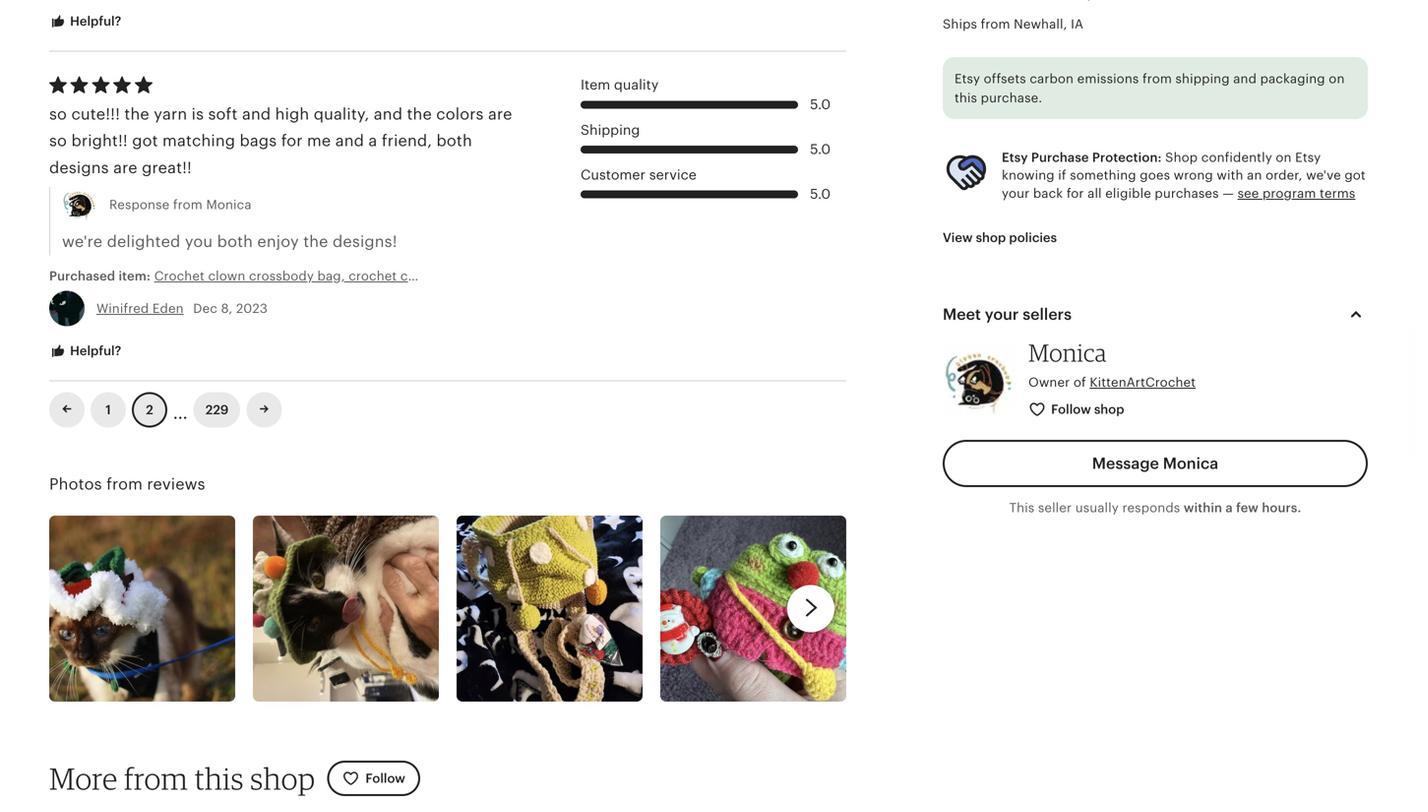 Task type: locate. For each thing, give the bounding box(es) containing it.
2 helpful? button from the top
[[34, 333, 136, 370]]

so cute!!! the yarn is soft and high quality, and the colors are so bright!! got matching bags for me and a friend, both designs are great!!
[[49, 105, 512, 177]]

0 horizontal spatial for
[[281, 132, 303, 150]]

monica up we're delighted you both enjoy the designs!
[[206, 197, 252, 212]]

helpful? button up cute!!!
[[34, 4, 136, 40]]

0 vertical spatial on
[[1329, 71, 1345, 86]]

for down 'high'
[[281, 132, 303, 150]]

shop
[[976, 230, 1006, 245], [1094, 402, 1125, 417], [250, 760, 315, 797]]

0 vertical spatial 5.0
[[810, 96, 831, 112]]

emissions
[[1077, 71, 1139, 86]]

the up the friend, at the top of page
[[407, 105, 432, 123]]

for
[[281, 132, 303, 150], [1067, 186, 1084, 201]]

policies
[[1009, 230, 1057, 245]]

view
[[943, 230, 973, 245]]

on inside shop confidently on etsy knowing if something goes wrong with an order, we've got your back for all eligible purchases —
[[1276, 150, 1292, 165]]

etsy up the knowing
[[1002, 150, 1028, 165]]

got up the great!! on the left of the page
[[132, 132, 158, 150]]

from right more
[[124, 760, 188, 797]]

0 vertical spatial both
[[437, 132, 472, 150]]

shop right view
[[976, 230, 1006, 245]]

1 horizontal spatial etsy
[[1002, 150, 1028, 165]]

so up designs
[[49, 132, 67, 150]]

1 link
[[91, 392, 126, 428]]

shop inside button
[[976, 230, 1006, 245]]

customer
[[581, 167, 646, 182]]

you
[[185, 233, 213, 251]]

got
[[132, 132, 158, 150], [1345, 168, 1366, 183]]

sellers
[[1023, 306, 1072, 324]]

from right ships
[[981, 17, 1010, 32]]

carbon
[[1030, 71, 1074, 86]]

few
[[1236, 501, 1259, 515]]

5.0
[[810, 96, 831, 112], [810, 141, 831, 157], [810, 186, 831, 202]]

1 horizontal spatial both
[[437, 132, 472, 150]]

follow
[[1051, 402, 1091, 417], [366, 771, 405, 786]]

soft
[[208, 105, 238, 123]]

both down colors
[[437, 132, 472, 150]]

1 horizontal spatial a
[[1226, 501, 1233, 515]]

2 horizontal spatial monica
[[1163, 455, 1219, 472]]

for inside so cute!!! the yarn is soft and high quality, and the colors are so bright!! got matching bags for me and a friend, both designs are great!!
[[281, 132, 303, 150]]

…
[[173, 395, 188, 424]]

1 vertical spatial for
[[1067, 186, 1084, 201]]

item quality
[[581, 77, 659, 93]]

2 helpful? from the top
[[67, 344, 121, 358]]

1 horizontal spatial this
[[955, 90, 977, 105]]

1 vertical spatial on
[[1276, 150, 1292, 165]]

0 horizontal spatial on
[[1276, 150, 1292, 165]]

are
[[488, 105, 512, 123], [113, 159, 137, 177]]

if
[[1058, 168, 1067, 183]]

great!!
[[142, 159, 192, 177]]

on right packaging in the top of the page
[[1329, 71, 1345, 86]]

from for this
[[124, 760, 188, 797]]

helpful? button
[[34, 4, 136, 40], [34, 333, 136, 370]]

shop inside button
[[1094, 402, 1125, 417]]

all
[[1088, 186, 1102, 201]]

me
[[307, 132, 331, 150]]

shop down kittenartcrochet
[[1094, 402, 1125, 417]]

the
[[124, 105, 149, 123], [407, 105, 432, 123], [303, 233, 328, 251]]

2 vertical spatial shop
[[250, 760, 315, 797]]

and right "shipping"
[[1234, 71, 1257, 86]]

2 horizontal spatial etsy
[[1295, 150, 1321, 165]]

and
[[1234, 71, 1257, 86], [242, 105, 271, 123], [374, 105, 403, 123], [335, 132, 364, 150]]

for left "all"
[[1067, 186, 1084, 201]]

0 vertical spatial got
[[132, 132, 158, 150]]

0 vertical spatial monica
[[206, 197, 252, 212]]

2 link
[[132, 392, 167, 428]]

0 vertical spatial for
[[281, 132, 303, 150]]

1 vertical spatial your
[[985, 306, 1019, 324]]

1 horizontal spatial follow
[[1051, 402, 1091, 417]]

0 horizontal spatial etsy
[[955, 71, 980, 86]]

follow inside "button"
[[366, 771, 405, 786]]

purchase.
[[981, 90, 1043, 105]]

see
[[1238, 186, 1259, 201]]

1 horizontal spatial monica
[[1029, 338, 1107, 367]]

1 vertical spatial got
[[1345, 168, 1366, 183]]

0 vertical spatial shop
[[976, 230, 1006, 245]]

from inside etsy offsets carbon emissions from shipping and packaging on this purchase.
[[1143, 71, 1172, 86]]

0 horizontal spatial shop
[[250, 760, 315, 797]]

both right you
[[217, 233, 253, 251]]

from left "shipping"
[[1143, 71, 1172, 86]]

goes
[[1140, 168, 1170, 183]]

0 vertical spatial a
[[369, 132, 377, 150]]

monica inside monica owner of kittenartcrochet
[[1029, 338, 1107, 367]]

0 vertical spatial are
[[488, 105, 512, 123]]

1 vertical spatial are
[[113, 159, 137, 177]]

from for reviews
[[106, 475, 143, 493]]

etsy inside shop confidently on etsy knowing if something goes wrong with an order, we've got your back for all eligible purchases —
[[1295, 150, 1321, 165]]

photos from reviews
[[49, 475, 205, 493]]

follow inside button
[[1051, 402, 1091, 417]]

monica image
[[943, 344, 1017, 418]]

etsy inside etsy offsets carbon emissions from shipping and packaging on this purchase.
[[955, 71, 980, 86]]

0 horizontal spatial follow
[[366, 771, 405, 786]]

on up the 'order,'
[[1276, 150, 1292, 165]]

1 vertical spatial shop
[[1094, 402, 1125, 417]]

eligible
[[1106, 186, 1151, 201]]

responds
[[1123, 501, 1180, 515]]

monica up of
[[1029, 338, 1107, 367]]

matching
[[162, 132, 235, 150]]

so left cute!!!
[[49, 105, 67, 123]]

high
[[275, 105, 309, 123]]

from up you
[[173, 197, 203, 212]]

the left yarn
[[124, 105, 149, 123]]

helpful?
[[67, 14, 121, 29], [67, 344, 121, 358]]

kittenartcrochet link
[[1090, 375, 1196, 390]]

helpful? for first helpful? button from the bottom of the page
[[67, 344, 121, 358]]

shop left follow "button"
[[250, 760, 315, 797]]

1 vertical spatial 5.0
[[810, 141, 831, 157]]

1 horizontal spatial are
[[488, 105, 512, 123]]

0 vertical spatial your
[[1002, 186, 1030, 201]]

0 vertical spatial helpful? button
[[34, 4, 136, 40]]

etsy purchase protection:
[[1002, 150, 1162, 165]]

hours.
[[1262, 501, 1302, 515]]

winifred
[[96, 301, 149, 316]]

we're
[[62, 233, 103, 251]]

etsy up the we've
[[1295, 150, 1321, 165]]

customer service
[[581, 167, 697, 182]]

cute!!!
[[71, 105, 120, 123]]

more
[[49, 760, 118, 797]]

designs!
[[333, 233, 397, 251]]

a left the friend, at the top of page
[[369, 132, 377, 150]]

1 helpful? from the top
[[67, 14, 121, 29]]

designs
[[49, 159, 109, 177]]

your down the knowing
[[1002, 186, 1030, 201]]

0 vertical spatial so
[[49, 105, 67, 123]]

0 horizontal spatial are
[[113, 159, 137, 177]]

winifred eden link
[[96, 301, 184, 316]]

1 5.0 from the top
[[810, 96, 831, 112]]

0 horizontal spatial got
[[132, 132, 158, 150]]

0 vertical spatial this
[[955, 90, 977, 105]]

something
[[1070, 168, 1137, 183]]

response from monica
[[109, 197, 252, 212]]

shop for follow
[[1094, 402, 1125, 417]]

1 vertical spatial so
[[49, 132, 67, 150]]

helpful? up cute!!!
[[67, 14, 121, 29]]

follow for follow
[[366, 771, 405, 786]]

a left the few in the right of the page
[[1226, 501, 1233, 515]]

1 horizontal spatial shop
[[976, 230, 1006, 245]]

1 horizontal spatial on
[[1329, 71, 1345, 86]]

message monica
[[1092, 455, 1219, 472]]

usually
[[1075, 501, 1119, 515]]

3 5.0 from the top
[[810, 186, 831, 202]]

1 vertical spatial helpful? button
[[34, 333, 136, 370]]

quality,
[[314, 105, 370, 123]]

this inside etsy offsets carbon emissions from shipping and packaging on this purchase.
[[955, 90, 977, 105]]

1 vertical spatial monica
[[1029, 338, 1107, 367]]

2 vertical spatial 5.0
[[810, 186, 831, 202]]

seller
[[1038, 501, 1072, 515]]

order,
[[1266, 168, 1303, 183]]

shipping
[[581, 122, 640, 138]]

helpful? down winifred
[[67, 344, 121, 358]]

1 vertical spatial follow
[[366, 771, 405, 786]]

an
[[1247, 168, 1262, 183]]

etsy offsets carbon emissions from shipping and packaging on this purchase.
[[955, 71, 1345, 105]]

—
[[1223, 186, 1234, 201]]

got inside so cute!!! the yarn is soft and high quality, and the colors are so bright!! got matching bags for me and a friend, both designs are great!!
[[132, 132, 158, 150]]

purchases
[[1155, 186, 1219, 201]]

0 horizontal spatial both
[[217, 233, 253, 251]]

2023
[[236, 301, 268, 316]]

1 horizontal spatial for
[[1067, 186, 1084, 201]]

a
[[369, 132, 377, 150], [1226, 501, 1233, 515]]

1 vertical spatial helpful?
[[67, 344, 121, 358]]

1 horizontal spatial got
[[1345, 168, 1366, 183]]

0 vertical spatial helpful?
[[67, 14, 121, 29]]

0 vertical spatial follow
[[1051, 402, 1091, 417]]

etsy left offsets
[[955, 71, 980, 86]]

we're delighted you both enjoy the designs!
[[62, 233, 397, 251]]

the right enjoy
[[303, 233, 328, 251]]

2 horizontal spatial shop
[[1094, 402, 1125, 417]]

are down bright!!
[[113, 159, 137, 177]]

wrong
[[1174, 168, 1213, 183]]

from right photos
[[106, 475, 143, 493]]

2 vertical spatial monica
[[1163, 455, 1219, 472]]

your right meet
[[985, 306, 1019, 324]]

monica up within
[[1163, 455, 1219, 472]]

got up terms
[[1345, 168, 1366, 183]]

etsy
[[955, 71, 980, 86], [1002, 150, 1028, 165], [1295, 150, 1321, 165]]

2 so from the top
[[49, 132, 67, 150]]

0 horizontal spatial a
[[369, 132, 377, 150]]

helpful? button down winifred
[[34, 333, 136, 370]]

and up the friend, at the top of page
[[374, 105, 403, 123]]

1 vertical spatial this
[[194, 760, 244, 797]]

are right colors
[[488, 105, 512, 123]]

monica inside button
[[1163, 455, 1219, 472]]

0 horizontal spatial monica
[[206, 197, 252, 212]]



Task type: describe. For each thing, give the bounding box(es) containing it.
friend,
[[382, 132, 432, 150]]

message monica button
[[943, 440, 1368, 487]]

is
[[192, 105, 204, 123]]

etsy for etsy purchase protection:
[[1002, 150, 1028, 165]]

shop
[[1166, 150, 1198, 165]]

meet your sellers button
[[925, 291, 1386, 338]]

helpful? for second helpful? button from the bottom
[[67, 14, 121, 29]]

1
[[106, 403, 111, 417]]

this
[[1009, 501, 1035, 515]]

from for newhall,
[[981, 17, 1010, 32]]

1 horizontal spatial the
[[303, 233, 328, 251]]

see program terms
[[1238, 186, 1356, 201]]

response
[[109, 197, 170, 212]]

delighted
[[107, 233, 181, 251]]

2 5.0 from the top
[[810, 141, 831, 157]]

on inside etsy offsets carbon emissions from shipping and packaging on this purchase.
[[1329, 71, 1345, 86]]

5.0 for quality
[[810, 96, 831, 112]]

etsy for etsy offsets carbon emissions from shipping and packaging on this purchase.
[[955, 71, 980, 86]]

newhall,
[[1014, 17, 1068, 32]]

229
[[205, 403, 229, 417]]

229 link
[[194, 392, 240, 428]]

got inside shop confidently on etsy knowing if something goes wrong with an order, we've got your back for all eligible purchases —
[[1345, 168, 1366, 183]]

follow for follow shop
[[1051, 402, 1091, 417]]

winifred eden dec 8, 2023
[[96, 301, 268, 316]]

ships from newhall, ia
[[943, 17, 1084, 32]]

0 horizontal spatial the
[[124, 105, 149, 123]]

more from this shop
[[49, 760, 315, 797]]

back
[[1033, 186, 1063, 201]]

2 horizontal spatial the
[[407, 105, 432, 123]]

dec
[[193, 301, 217, 316]]

this seller usually responds within a few hours.
[[1009, 501, 1302, 515]]

ships
[[943, 17, 977, 32]]

view shop policies
[[943, 230, 1057, 245]]

shop confidently on etsy knowing if something goes wrong with an order, we've got your back for all eligible purchases —
[[1002, 150, 1366, 201]]

1 helpful? button from the top
[[34, 4, 136, 40]]

with
[[1217, 168, 1244, 183]]

both inside so cute!!! the yarn is soft and high quality, and the colors are so bright!! got matching bags for me and a friend, both designs are great!!
[[437, 132, 472, 150]]

0 horizontal spatial this
[[194, 760, 244, 797]]

enjoy
[[257, 233, 299, 251]]

monica owner of kittenartcrochet
[[1029, 338, 1196, 390]]

confidently
[[1202, 150, 1273, 165]]

purchase
[[1031, 150, 1089, 165]]

of
[[1074, 375, 1086, 390]]

yarn
[[154, 105, 187, 123]]

service
[[649, 167, 697, 182]]

program
[[1263, 186, 1316, 201]]

your inside shop confidently on etsy knowing if something goes wrong with an order, we've got your back for all eligible purchases —
[[1002, 186, 1030, 201]]

from for monica
[[173, 197, 203, 212]]

packaging
[[1260, 71, 1326, 86]]

1 so from the top
[[49, 105, 67, 123]]

1 vertical spatial both
[[217, 233, 253, 251]]

bright!!
[[71, 132, 128, 150]]

kittenartcrochet
[[1090, 375, 1196, 390]]

follow shop button
[[1014, 392, 1141, 428]]

photos
[[49, 475, 102, 493]]

meet
[[943, 306, 981, 324]]

follow button
[[327, 761, 420, 796]]

and down quality,
[[335, 132, 364, 150]]

purchased
[[49, 269, 115, 283]]

item:
[[119, 269, 151, 283]]

reviews
[[147, 475, 205, 493]]

see program terms link
[[1238, 186, 1356, 201]]

and inside etsy offsets carbon emissions from shipping and packaging on this purchase.
[[1234, 71, 1257, 86]]

purchased item:
[[49, 269, 154, 283]]

5.0 for service
[[810, 186, 831, 202]]

owner
[[1029, 375, 1070, 390]]

8,
[[221, 301, 233, 316]]

shipping
[[1176, 71, 1230, 86]]

ia
[[1071, 17, 1084, 32]]

your inside dropdown button
[[985, 306, 1019, 324]]

within
[[1184, 501, 1223, 515]]

bags
[[240, 132, 277, 150]]

protection:
[[1092, 150, 1162, 165]]

meet your sellers
[[943, 306, 1072, 324]]

view shop policies button
[[928, 220, 1072, 256]]

1 vertical spatial a
[[1226, 501, 1233, 515]]

message
[[1092, 455, 1159, 472]]

and up the bags
[[242, 105, 271, 123]]

shop for view
[[976, 230, 1006, 245]]

for inside shop confidently on etsy knowing if something goes wrong with an order, we've got your back for all eligible purchases —
[[1067, 186, 1084, 201]]

eden
[[152, 301, 184, 316]]

follow shop
[[1051, 402, 1125, 417]]

a inside so cute!!! the yarn is soft and high quality, and the colors are so bright!! got matching bags for me and a friend, both designs are great!!
[[369, 132, 377, 150]]

2
[[146, 403, 153, 417]]

knowing
[[1002, 168, 1055, 183]]

colors
[[436, 105, 484, 123]]

quality
[[614, 77, 659, 93]]

item
[[581, 77, 610, 93]]



Task type: vqa. For each thing, say whether or not it's contained in the screenshot.
eligible
yes



